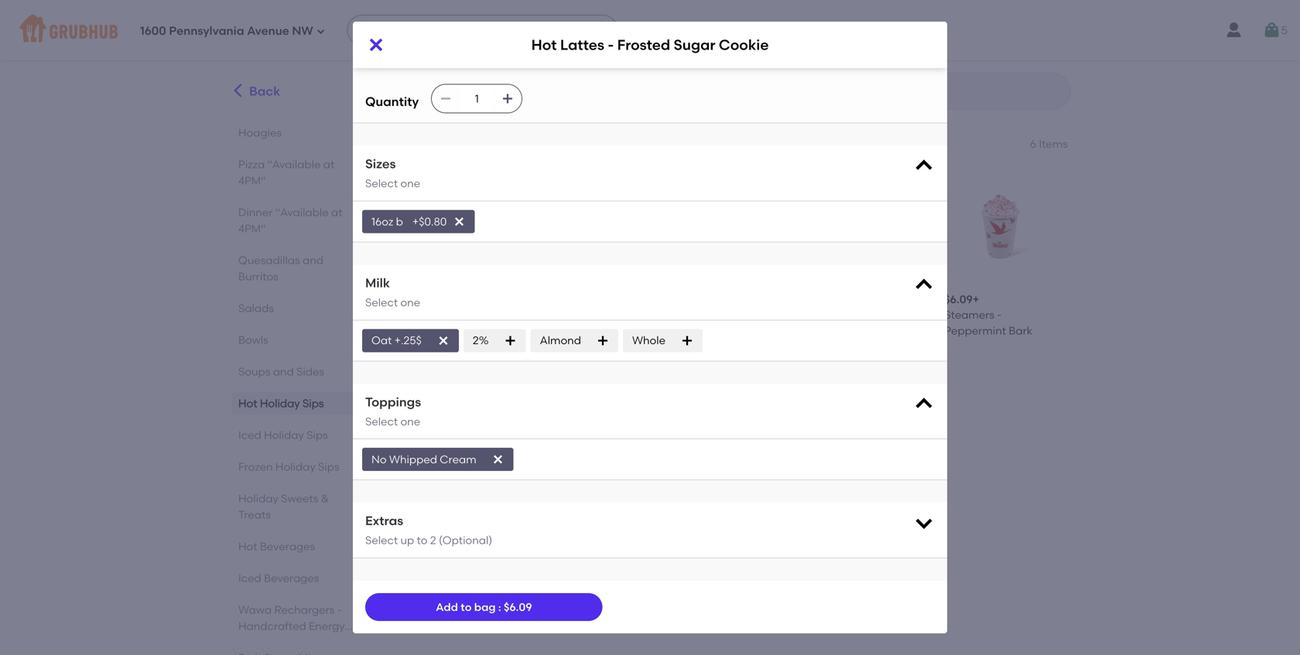 Task type: describe. For each thing, give the bounding box(es) containing it.
- inside wawa rechargers - handcrafted energy drinks (contains caffeine)
[[337, 604, 342, 617]]

+ for $6.09
[[973, 293, 979, 306]]

frosted inside $6.09 hot lattes - frosted sugar cookie
[[477, 309, 517, 322]]

peppermint for hot chocolates - peppermint cookies & cream
[[812, 324, 874, 337]]

hot lattes - peppermint mocha button
[[540, 163, 667, 361]]

dinner "available at 4pm" tab
[[238, 204, 358, 237]]

rechargers
[[274, 604, 335, 617]]

0 horizontal spatial cream
[[440, 453, 477, 466]]

back button
[[229, 73, 281, 110]]

iced for iced holiday sips
[[238, 429, 261, 442]]

quantity
[[365, 94, 419, 109]]

peppermint inside $6.09 + steamers - peppermint bark
[[945, 324, 1006, 337]]

main navigation navigation
[[0, 0, 1300, 60]]

lattes for peppermint
[[568, 309, 600, 322]]

white
[[418, 45, 449, 58]]

milk
[[365, 276, 390, 291]]

cookie inside $6.09 hot lattes - frosted sugar cookie
[[447, 324, 484, 337]]

pizza "available at 4pm"
[[238, 158, 335, 187]]

b
[[396, 215, 403, 228]]

4pm" for dinner "available at 4pm"
[[238, 222, 266, 235]]

0 vertical spatial cookie
[[719, 36, 769, 53]]

add to bag : $6.09
[[436, 601, 532, 614]]

wawa rechargers - handcrafted energy drinks (contains caffeine) tab
[[238, 602, 358, 656]]

pennsylvania
[[169, 24, 244, 38]]

- inside 'hot chocolates - peppermint cookies & cream'
[[897, 309, 901, 322]]

holiday inside holiday sweets & treats
[[238, 492, 278, 505]]

select for toppings
[[365, 415, 398, 428]]

dinner
[[238, 206, 273, 219]]

peppermint for hot chocolates - peppermint bark
[[679, 324, 741, 337]]

no
[[372, 453, 387, 466]]

holiday down soups and sides
[[260, 397, 300, 410]]

$6.09 hot lattes - frosted sugar cookie
[[413, 293, 517, 337]]

sugar inside $6.09 hot lattes - frosted sugar cookie
[[413, 324, 445, 337]]

hoagies tab
[[238, 125, 358, 141]]

hot chocolates - peppermint cookies & cream
[[812, 309, 918, 353]]

hot lattes - frosted sugar cookie image
[[413, 169, 528, 283]]

one for toppings
[[401, 415, 420, 428]]

hoagies
[[238, 126, 282, 139]]

and for quesadillas
[[303, 254, 324, 267]]

holiday sweets & treats
[[238, 492, 329, 522]]

sizes select one
[[365, 156, 420, 190]]

+$0.80
[[412, 215, 447, 228]]

hot beverages
[[238, 540, 315, 553]]

oat +.25$
[[372, 334, 422, 347]]

soups
[[238, 365, 270, 379]]

1600
[[140, 24, 166, 38]]

whole
[[632, 334, 666, 347]]

treats
[[238, 509, 271, 522]]

extras
[[365, 514, 403, 529]]

1 horizontal spatial $6.09
[[504, 601, 532, 614]]

peppermint for hot lattes - peppermint mocha
[[546, 324, 608, 337]]

hot inside $6.09 hot lattes - frosted sugar cookie
[[413, 309, 432, 322]]

dinner "available at 4pm"
[[238, 206, 342, 235]]

toppings select one
[[365, 395, 421, 428]]

select for milk
[[365, 296, 398, 309]]

bowls
[[238, 334, 268, 347]]

4pm" for pizza "available at 4pm"
[[238, 174, 266, 187]]

mocha
[[610, 324, 647, 337]]

iced beverages
[[238, 572, 319, 585]]

cream inside 'hot chocolates - peppermint cookies & cream'
[[823, 340, 859, 353]]

holiday down $2.89
[[413, 544, 453, 557]]

add
[[436, 601, 458, 614]]

holiday down iced holiday sips tab
[[275, 461, 316, 474]]

pizza
[[238, 158, 265, 171]]

oat
[[372, 334, 392, 347]]

back
[[249, 84, 280, 99]]

:
[[498, 601, 501, 614]]

select for extras
[[365, 534, 398, 547]]

wawa
[[238, 604, 272, 617]]

$2.89 + holiday blend coffee - holiday blend
[[413, 528, 524, 573]]

frozen holiday sips tab
[[238, 459, 358, 475]]

no whipped cream
[[372, 453, 477, 466]]

16oz
[[372, 215, 393, 228]]

steamers - peppermint bark image
[[945, 169, 1059, 283]]

frozen
[[238, 461, 273, 474]]

iced holiday sips
[[238, 429, 328, 442]]

hot chocolates - peppermint cookies & cream button
[[806, 163, 932, 361]]

sizes
[[365, 156, 396, 172]]

toppings
[[365, 395, 421, 410]]

2%
[[473, 334, 489, 347]]

energy
[[309, 620, 345, 633]]

5 button
[[1263, 16, 1288, 44]]

quesadillas and burritos tab
[[238, 252, 358, 285]]

caret left icon image
[[230, 83, 246, 99]]

holiday blend coffee - holiday blend image
[[413, 404, 528, 518]]

1 vertical spatial to
[[461, 601, 472, 614]]

frozen holiday sips
[[238, 461, 339, 474]]

wawa rechargers - handcrafted energy drinks (contains caffeine)
[[238, 604, 345, 656]]

quesadillas
[[238, 254, 300, 267]]

sips for hot holiday sips tab
[[303, 397, 324, 410]]



Task type: vqa. For each thing, say whether or not it's contained in the screenshot.
90212 on the left of the page
no



Task type: locate. For each thing, give the bounding box(es) containing it.
peppermint inside hot chocolates - peppermint bark
[[679, 324, 741, 337]]

$6.09 for hot
[[413, 293, 442, 306]]

hot holiday sips tab
[[238, 396, 358, 412]]

hot chocolates - peppermint cookies & cream image
[[812, 169, 926, 283]]

at
[[323, 158, 335, 171], [331, 206, 342, 219]]

$6.09 up "+.25$"
[[413, 293, 442, 306]]

bark inside hot chocolates - peppermint bark
[[743, 324, 767, 337]]

iced up wawa
[[238, 572, 261, 585]]

0 horizontal spatial and
[[273, 365, 294, 379]]

peppermint
[[546, 324, 608, 337], [679, 324, 741, 337], [812, 324, 874, 337], [945, 324, 1006, 337]]

1 iced from the top
[[238, 429, 261, 442]]

1 vertical spatial blend
[[463, 560, 493, 573]]

peppermint down steamers
[[945, 324, 1006, 337]]

soups and sides
[[238, 365, 324, 379]]

sips for frozen holiday sips tab
[[318, 461, 339, 474]]

almond
[[540, 334, 581, 347]]

iced holiday sips tab
[[238, 427, 358, 444]]

0 horizontal spatial frosted
[[477, 309, 517, 322]]

cream
[[823, 340, 859, 353], [440, 453, 477, 466]]

- inside the 'hot lattes - peppermint mocha'
[[603, 309, 608, 322]]

hot inside the 'hot lattes - peppermint mocha'
[[546, 309, 565, 322]]

nw
[[292, 24, 313, 38]]

iced for iced beverages
[[238, 572, 261, 585]]

0 vertical spatial "available
[[267, 158, 321, 171]]

iced beverages tab
[[238, 570, 358, 587]]

$6.09 inside $6.09 + steamers - peppermint bark
[[945, 293, 973, 306]]

1 horizontal spatial chocolates
[[833, 309, 894, 322]]

4pm" down pizza
[[238, 174, 266, 187]]

4pm" inside dinner "available at 4pm"
[[238, 222, 266, 235]]

hot chocolates - peppermint bark image
[[679, 169, 793, 283]]

hot chocolates - peppermint bark button
[[673, 163, 799, 361]]

sips for iced holiday sips tab
[[307, 429, 328, 442]]

0 horizontal spatial to
[[417, 534, 428, 547]]

- inside $6.09 hot lattes - frosted sugar cookie
[[470, 309, 475, 322]]

and for soups
[[273, 365, 294, 379]]

0 vertical spatial &
[[812, 340, 820, 353]]

beverages for hot beverages
[[260, 540, 315, 553]]

1 horizontal spatial and
[[303, 254, 324, 267]]

"available down pizza "available at 4pm" tab
[[275, 206, 329, 219]]

1 vertical spatial cream
[[440, 453, 477, 466]]

+ right 2
[[441, 528, 448, 542]]

0 vertical spatial beverages
[[260, 540, 315, 553]]

bark
[[743, 324, 767, 337], [1009, 324, 1033, 337]]

chocolate
[[451, 45, 507, 58]]

1 vertical spatial "available
[[275, 206, 329, 219]]

sugar
[[674, 36, 716, 53], [413, 324, 445, 337]]

2 horizontal spatial $6.09
[[945, 293, 973, 306]]

bowls tab
[[238, 332, 358, 348]]

handcrafted
[[238, 620, 306, 633]]

4pm" inside pizza "available at 4pm"
[[238, 174, 266, 187]]

bag
[[474, 601, 496, 614]]

pizza "available at 4pm" tab
[[238, 156, 358, 189]]

select down the milk
[[365, 296, 398, 309]]

sides
[[296, 365, 324, 379]]

1 horizontal spatial hot holiday sips
[[413, 132, 548, 152]]

holiday up treats
[[238, 492, 278, 505]]

beverages
[[260, 540, 315, 553], [264, 572, 319, 585]]

whipped
[[389, 453, 437, 466]]

peppermint left mocha
[[546, 324, 608, 337]]

- inside $2.89 + holiday blend coffee - holiday blend
[[413, 560, 418, 573]]

1600 pennsylvania avenue nw
[[140, 24, 313, 38]]

chocolates inside 'hot chocolates - peppermint cookies & cream'
[[833, 309, 894, 322]]

1 horizontal spatial frosted
[[617, 36, 670, 53]]

2 select from the top
[[365, 296, 398, 309]]

hot holiday sips
[[413, 132, 548, 152], [238, 397, 324, 410]]

1 chocolates from the left
[[701, 309, 761, 322]]

holiday sweets & treats tab
[[238, 491, 358, 523]]

milk select one
[[365, 276, 420, 309]]

"available for dinner
[[275, 206, 329, 219]]

hot chocolates - peppermint bark
[[679, 309, 768, 337]]

and inside 'tab'
[[273, 365, 294, 379]]

1 4pm" from the top
[[238, 174, 266, 187]]

one down toppings
[[401, 415, 420, 428]]

1 vertical spatial at
[[331, 206, 342, 219]]

hot holiday sips down soups and sides
[[238, 397, 324, 410]]

hot lattes - frosted sugar cookie
[[531, 36, 769, 53]]

"available inside pizza "available at 4pm"
[[267, 158, 321, 171]]

0 horizontal spatial &
[[321, 492, 329, 505]]

1 vertical spatial +
[[441, 528, 448, 542]]

1 horizontal spatial &
[[812, 340, 820, 353]]

6 items
[[1030, 137, 1068, 151]]

tab
[[238, 650, 358, 656]]

at for pizza "available at 4pm"
[[323, 158, 335, 171]]

quesadillas and burritos
[[238, 254, 324, 283]]

$6.09 right : at the left of the page
[[504, 601, 532, 614]]

1 vertical spatial hot holiday sips
[[238, 397, 324, 410]]

0 vertical spatial sugar
[[674, 36, 716, 53]]

one up "+.25$"
[[401, 296, 420, 309]]

soups and sides tab
[[238, 364, 358, 380]]

1 vertical spatial and
[[273, 365, 294, 379]]

- inside hot chocolates - peppermint bark
[[764, 309, 768, 322]]

1 horizontal spatial bark
[[1009, 324, 1033, 337]]

0 vertical spatial to
[[417, 534, 428, 547]]

& inside holiday sweets & treats
[[321, 492, 329, 505]]

1 vertical spatial sugar
[[413, 324, 445, 337]]

chocolates for bark
[[701, 309, 761, 322]]

hot holiday sips down input item quantity number field
[[413, 132, 548, 152]]

svg image inside 5 button
[[1263, 21, 1282, 39]]

salads
[[238, 302, 274, 315]]

chocolates
[[701, 309, 761, 322], [833, 309, 894, 322]]

at inside pizza "available at 4pm"
[[323, 158, 335, 171]]

1 vertical spatial &
[[321, 492, 329, 505]]

and left sides
[[273, 365, 294, 379]]

1 vertical spatial frosted
[[477, 309, 517, 322]]

& inside 'hot chocolates - peppermint cookies & cream'
[[812, 340, 820, 353]]

0 vertical spatial and
[[303, 254, 324, 267]]

avenue
[[247, 24, 289, 38]]

0 horizontal spatial hot holiday sips
[[238, 397, 324, 410]]

holiday down 2
[[421, 560, 461, 573]]

lattes inside the 'hot lattes - peppermint mocha'
[[568, 309, 600, 322]]

hot beverages tab
[[238, 539, 358, 555]]

at down the hoagies tab
[[323, 158, 335, 171]]

+.25$
[[395, 334, 422, 347]]

2 peppermint from the left
[[679, 324, 741, 337]]

16oz b
[[372, 215, 403, 228]]

drinks
[[238, 636, 270, 649]]

1 horizontal spatial +
[[973, 293, 979, 306]]

4pm"
[[238, 174, 266, 187], [238, 222, 266, 235]]

2 vertical spatial one
[[401, 415, 420, 428]]

sweets
[[281, 492, 318, 505]]

lattes inside $6.09 hot lattes - frosted sugar cookie
[[435, 309, 468, 322]]

2 chocolates from the left
[[833, 309, 894, 322]]

select for sizes
[[365, 177, 398, 190]]

select down toppings
[[365, 415, 398, 428]]

one up the 'b'
[[401, 177, 420, 190]]

frosted
[[617, 36, 670, 53], [477, 309, 517, 322]]

beverages down hot beverages tab
[[264, 572, 319, 585]]

$6.09 inside $6.09 hot lattes - frosted sugar cookie
[[413, 293, 442, 306]]

select down sizes
[[365, 177, 398, 190]]

+
[[973, 293, 979, 306], [441, 528, 448, 542]]

caffeine)
[[238, 653, 287, 656]]

peppermint inside the 'hot lattes - peppermint mocha'
[[546, 324, 608, 337]]

- inside $6.09 + steamers - peppermint bark
[[997, 309, 1002, 322]]

"available for pizza
[[267, 158, 321, 171]]

select
[[365, 177, 398, 190], [365, 296, 398, 309], [365, 415, 398, 428], [365, 534, 398, 547]]

contains:
[[365, 45, 416, 58]]

svg image
[[316, 27, 326, 36], [502, 93, 514, 105], [437, 335, 450, 347], [913, 393, 935, 415], [913, 513, 935, 534]]

&
[[812, 340, 820, 353], [321, 492, 329, 505]]

and inside the quesadillas and burritos
[[303, 254, 324, 267]]

chocolates for cookies
[[833, 309, 894, 322]]

to left bag
[[461, 601, 472, 614]]

(optional)
[[439, 534, 492, 547]]

iced up "frozen"
[[238, 429, 261, 442]]

3 select from the top
[[365, 415, 398, 428]]

-
[[608, 36, 614, 53], [470, 309, 475, 322], [603, 309, 608, 322], [764, 309, 768, 322], [897, 309, 901, 322], [997, 309, 1002, 322], [413, 560, 418, 573], [337, 604, 342, 617]]

holiday
[[447, 132, 510, 152], [260, 397, 300, 410], [264, 429, 304, 442], [275, 461, 316, 474], [238, 492, 278, 505], [413, 544, 453, 557], [421, 560, 461, 573]]

holiday up frozen holiday sips
[[264, 429, 304, 442]]

0 horizontal spatial bark
[[743, 324, 767, 337]]

2 one from the top
[[401, 296, 420, 309]]

lattes
[[560, 36, 604, 53], [435, 309, 468, 322], [568, 309, 600, 322]]

2 iced from the top
[[238, 572, 261, 585]]

$6.09 up steamers
[[945, 293, 973, 306]]

1 peppermint from the left
[[546, 324, 608, 337]]

extras select up to 2 (optional)
[[365, 514, 492, 547]]

1 vertical spatial 4pm"
[[238, 222, 266, 235]]

$6.09 for +
[[945, 293, 973, 306]]

items
[[1039, 137, 1068, 151]]

steamers
[[945, 309, 995, 322]]

lattes for frosted
[[560, 36, 604, 53]]

4pm" down dinner at the left of page
[[238, 222, 266, 235]]

"available inside dinner "available at 4pm"
[[275, 206, 329, 219]]

1 horizontal spatial sugar
[[674, 36, 716, 53]]

hot
[[531, 36, 557, 53], [413, 132, 443, 152], [413, 309, 432, 322], [546, 309, 565, 322], [679, 309, 698, 322], [812, 309, 831, 322], [238, 397, 257, 410], [238, 540, 257, 553]]

3 one from the top
[[401, 415, 420, 428]]

contains: white chocolate
[[365, 45, 507, 58]]

0 horizontal spatial sugar
[[413, 324, 445, 337]]

5
[[1282, 23, 1288, 37]]

at for dinner "available at 4pm"
[[331, 206, 342, 219]]

hot inside hot chocolates - peppermint bark
[[679, 309, 698, 322]]

0 vertical spatial iced
[[238, 429, 261, 442]]

1 vertical spatial cookie
[[447, 324, 484, 337]]

+ for $2.89
[[441, 528, 448, 542]]

0 horizontal spatial chocolates
[[701, 309, 761, 322]]

beverages up iced beverages
[[260, 540, 315, 553]]

1 horizontal spatial to
[[461, 601, 472, 614]]

4 select from the top
[[365, 534, 398, 547]]

select down extras
[[365, 534, 398, 547]]

svg image
[[1263, 21, 1282, 39], [367, 36, 385, 54], [440, 93, 452, 105], [913, 155, 935, 177], [453, 216, 465, 228], [913, 274, 935, 296], [504, 335, 517, 347], [597, 335, 609, 347], [681, 335, 694, 347], [492, 454, 504, 466]]

Input item quantity number field
[[460, 85, 494, 113]]

0 horizontal spatial cookie
[[447, 324, 484, 337]]

burritos
[[238, 270, 278, 283]]

4 peppermint from the left
[[945, 324, 1006, 337]]

holiday down input item quantity number field
[[447, 132, 510, 152]]

0 vertical spatial one
[[401, 177, 420, 190]]

select inside sizes select one
[[365, 177, 398, 190]]

salads tab
[[238, 300, 358, 317]]

2
[[430, 534, 436, 547]]

bark inside $6.09 + steamers - peppermint bark
[[1009, 324, 1033, 337]]

0 vertical spatial frosted
[[617, 36, 670, 53]]

blend down (optional)
[[463, 560, 493, 573]]

(contains
[[273, 636, 324, 649]]

0 vertical spatial +
[[973, 293, 979, 306]]

1 one from the top
[[401, 177, 420, 190]]

at inside dinner "available at 4pm"
[[331, 206, 342, 219]]

3 peppermint from the left
[[812, 324, 874, 337]]

one inside milk select one
[[401, 296, 420, 309]]

coffee
[[488, 544, 524, 557]]

cookies
[[876, 324, 918, 337]]

2 4pm" from the top
[[238, 222, 266, 235]]

to inside extras select up to 2 (optional)
[[417, 534, 428, 547]]

blend left coffee
[[456, 544, 486, 557]]

iced
[[238, 429, 261, 442], [238, 572, 261, 585]]

$6.09
[[413, 293, 442, 306], [945, 293, 973, 306], [504, 601, 532, 614]]

0 vertical spatial cream
[[823, 340, 859, 353]]

peppermint right whole on the bottom
[[679, 324, 741, 337]]

0 vertical spatial blend
[[456, 544, 486, 557]]

1 select from the top
[[365, 177, 398, 190]]

hot inside 'hot chocolates - peppermint cookies & cream'
[[812, 309, 831, 322]]

one for sizes
[[401, 177, 420, 190]]

one for milk
[[401, 296, 420, 309]]

chocolates inside hot chocolates - peppermint bark
[[701, 309, 761, 322]]

up
[[401, 534, 414, 547]]

"available down the hoagies tab
[[267, 158, 321, 171]]

select inside toppings select one
[[365, 415, 398, 428]]

1 horizontal spatial cookie
[[719, 36, 769, 53]]

1 vertical spatial iced
[[238, 572, 261, 585]]

select inside extras select up to 2 (optional)
[[365, 534, 398, 547]]

peppermint inside 'hot chocolates - peppermint cookies & cream'
[[812, 324, 874, 337]]

hot lattes - peppermint mocha
[[546, 309, 647, 337]]

$6.09 + steamers - peppermint bark
[[945, 293, 1033, 337]]

and
[[303, 254, 324, 267], [273, 365, 294, 379]]

peppermint left cookies
[[812, 324, 874, 337]]

1 vertical spatial one
[[401, 296, 420, 309]]

hot holiday sips inside tab
[[238, 397, 324, 410]]

1 vertical spatial beverages
[[264, 572, 319, 585]]

and down the dinner "available at 4pm" tab
[[303, 254, 324, 267]]

to left 2
[[417, 534, 428, 547]]

beverages for iced beverages
[[264, 572, 319, 585]]

1 horizontal spatial cream
[[823, 340, 859, 353]]

+ inside $2.89 + holiday blend coffee - holiday blend
[[441, 528, 448, 542]]

svg image inside main navigation navigation
[[316, 27, 326, 36]]

"available
[[267, 158, 321, 171], [275, 206, 329, 219]]

0 horizontal spatial +
[[441, 528, 448, 542]]

hot lattes - peppermint mocha image
[[546, 169, 660, 283]]

0 horizontal spatial $6.09
[[413, 293, 442, 306]]

one inside sizes select one
[[401, 177, 420, 190]]

+ up steamers
[[973, 293, 979, 306]]

1 bark from the left
[[743, 324, 767, 337]]

cookie
[[719, 36, 769, 53], [447, 324, 484, 337]]

0 vertical spatial hot holiday sips
[[413, 132, 548, 152]]

one inside toppings select one
[[401, 415, 420, 428]]

+ inside $6.09 + steamers - peppermint bark
[[973, 293, 979, 306]]

$2.89
[[413, 528, 441, 542]]

0 vertical spatial at
[[323, 158, 335, 171]]

one
[[401, 177, 420, 190], [401, 296, 420, 309], [401, 415, 420, 428]]

6
[[1030, 137, 1037, 151]]

at left 16oz
[[331, 206, 342, 219]]

select inside milk select one
[[365, 296, 398, 309]]

2 bark from the left
[[1009, 324, 1033, 337]]

0 vertical spatial 4pm"
[[238, 174, 266, 187]]



